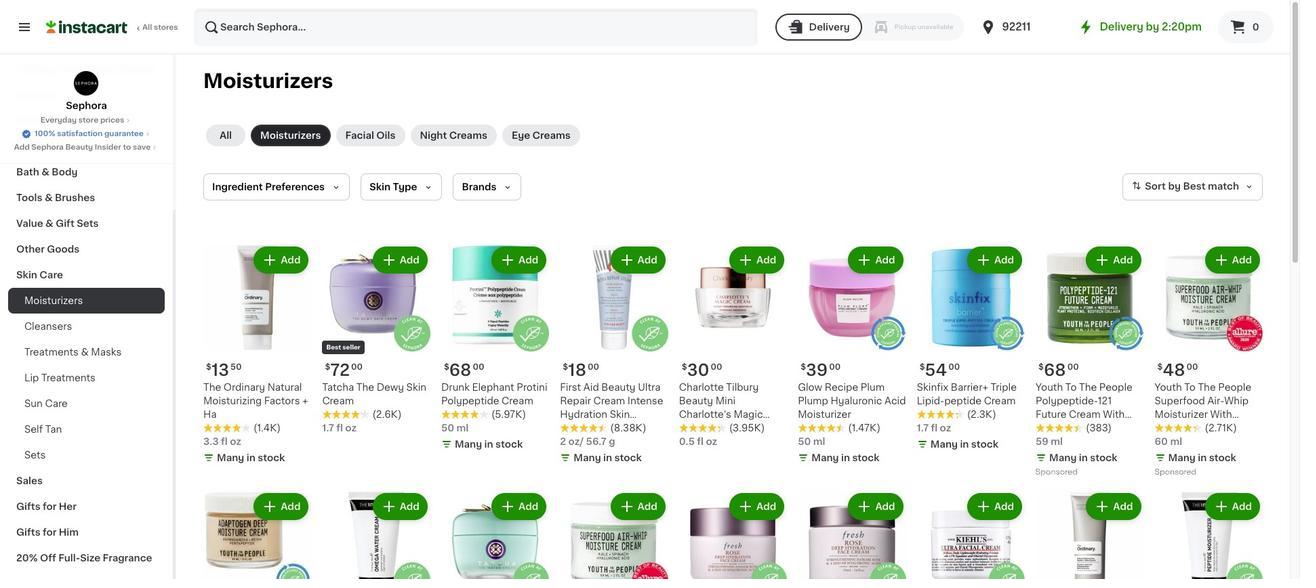 Task type: describe. For each thing, give the bounding box(es) containing it.
$ for youth to the people polypeptide-121 future cream with peptides & ceramides
[[1039, 364, 1044, 372]]

ordinary
[[224, 383, 265, 393]]

brushes
[[55, 193, 95, 203]]

holiday party ready beauty
[[16, 64, 154, 74]]

acid inside glow recipe plum plump hyaluronic acid moisturizer
[[885, 397, 906, 406]]

hair
[[16, 116, 36, 125]]

sephora link
[[66, 71, 107, 113]]

elephant
[[472, 383, 514, 393]]

72
[[330, 363, 350, 379]]

(383)
[[1086, 424, 1112, 434]]

many in stock for (1.4k)
[[217, 454, 285, 463]]

many for (1.4k)
[[217, 454, 244, 463]]

colloidal
[[613, 424, 655, 434]]

gifts for gifts for her
[[16, 502, 40, 512]]

eye
[[512, 131, 530, 140]]

product group containing 18
[[560, 244, 668, 468]]

many for (383)
[[1050, 454, 1077, 463]]

peptides
[[1036, 424, 1079, 434]]

59 ml
[[1036, 438, 1063, 447]]

g
[[609, 438, 615, 447]]

stock for (1.4k)
[[258, 454, 285, 463]]

moisturizer inside glow recipe plum plump hyaluronic acid moisturizer
[[798, 411, 851, 420]]

oatmeal
[[560, 438, 601, 447]]

00 for drunk elephant protini polypeptide cream
[[473, 364, 484, 372]]

gifts for him
[[16, 528, 79, 538]]

hyaluronic inside youth to the people superfood air-whip moisturizer with hyaluronic acid
[[1155, 424, 1207, 434]]

type
[[393, 182, 417, 192]]

68 for youth
[[1044, 363, 1066, 379]]

tools & brushes
[[16, 193, 95, 203]]

charlotte
[[679, 383, 724, 393]]

3.3
[[203, 438, 219, 447]]

ml for drunk elephant protini polypeptide cream
[[457, 424, 469, 434]]

plump
[[798, 397, 829, 406]]

makeup
[[16, 90, 55, 100]]

product group containing 48
[[1155, 244, 1263, 480]]

00 for tatcha the dewy skin cream
[[351, 364, 363, 372]]

glow
[[798, 383, 823, 393]]

1 vertical spatial sets
[[24, 451, 46, 460]]

00 for glow recipe plum plump hyaluronic acid moisturizer
[[829, 364, 841, 372]]

eye creams
[[512, 131, 571, 140]]

sales
[[16, 477, 43, 486]]

& for brushes
[[45, 193, 53, 203]]

in for (1.47k)
[[841, 454, 850, 463]]

everyday store prices link
[[40, 115, 132, 126]]

stock for (5.97k)
[[496, 440, 523, 450]]

00 for skinfix barrier+ triple lipid-peptide cream
[[949, 364, 960, 372]]

factors
[[264, 397, 300, 406]]

(1.4k)
[[254, 424, 281, 434]]

$ 30 00
[[682, 363, 722, 379]]

first aid beauty ultra repair cream intense hydration skin protectant colloidal oatmeal
[[560, 383, 663, 447]]

(2.71k)
[[1205, 424, 1237, 434]]

dewy
[[377, 383, 404, 393]]

product group containing 39
[[798, 244, 906, 468]]

add sephora beauty insider to save
[[14, 144, 151, 151]]

tools
[[16, 193, 42, 203]]

the inside youth to the people polypeptide-121 future cream with peptides & ceramides
[[1080, 383, 1097, 393]]

in for (1.4k)
[[247, 454, 255, 463]]

bath
[[16, 167, 39, 177]]

stores
[[154, 24, 178, 31]]

sun care link
[[8, 391, 165, 417]]

$ for charlotte tilbury beauty mini charlotte's magic cream
[[682, 364, 687, 372]]

in for (5.97k)
[[485, 440, 493, 450]]

creams for night creams
[[449, 131, 488, 140]]

$ for drunk elephant protini polypeptide cream
[[444, 364, 449, 372]]

$ for glow recipe plum plump hyaluronic acid moisturizer
[[801, 364, 806, 372]]

drunk
[[441, 383, 470, 393]]

(8.38k)
[[610, 424, 647, 434]]

$ for skinfix barrier+ triple lipid-peptide cream
[[920, 364, 925, 372]]

sun care
[[24, 399, 68, 409]]

0 button
[[1219, 11, 1274, 43]]

13
[[211, 363, 229, 379]]

delivery for delivery
[[809, 22, 850, 32]]

beauty for charlotte tilbury beauty mini charlotte's magic cream
[[679, 397, 713, 406]]

$ 48 00
[[1158, 363, 1199, 379]]

superfood
[[1155, 397, 1206, 406]]

best for best seller
[[326, 345, 341, 351]]

0.5 fl oz
[[679, 438, 718, 447]]

skinfix
[[917, 383, 949, 393]]

to for 48
[[1185, 383, 1196, 393]]

92211 button
[[981, 8, 1062, 46]]

1.7 fl oz for 72
[[322, 424, 357, 434]]

many for (2.3k)
[[931, 440, 958, 450]]

for for him
[[43, 528, 57, 538]]

59
[[1036, 438, 1049, 447]]

stock for (1.47k)
[[853, 454, 880, 463]]

oz for 13
[[230, 438, 241, 447]]

many in stock for (8.38k)
[[574, 454, 642, 463]]

other
[[16, 245, 45, 254]]

for for her
[[43, 502, 57, 512]]

full-
[[58, 554, 80, 563]]

fl for 72
[[336, 424, 343, 434]]

00 for charlotte tilbury beauty mini charlotte's magic cream
[[711, 364, 722, 372]]

tan
[[45, 425, 62, 435]]

cream inside charlotte tilbury beauty mini charlotte's magic cream
[[679, 424, 711, 434]]

makeup link
[[8, 82, 165, 108]]

in for (2.3k)
[[960, 440, 969, 450]]

20% off full-size fragrance
[[16, 554, 152, 563]]

skinfix barrier+ triple lipid-peptide cream
[[917, 383, 1017, 406]]

tatcha the dewy skin cream
[[322, 383, 427, 406]]

instacart logo image
[[46, 19, 127, 35]]

ml for youth to the people polypeptide-121 future cream with peptides & ceramides
[[1051, 438, 1063, 447]]

oz for 72
[[345, 424, 357, 434]]

drunk elephant protini polypeptide cream
[[441, 383, 548, 406]]

ml for glow recipe plum plump hyaluronic acid moisturizer
[[814, 438, 826, 447]]

the inside the ordinary natural moisturizing factors + ha
[[203, 383, 221, 393]]

facial
[[346, 131, 374, 140]]

skin inside dropdown button
[[370, 182, 391, 192]]

sets link
[[8, 443, 165, 469]]

fragrance inside 20% off full-size fragrance link
[[103, 554, 152, 563]]

many in stock for (383)
[[1050, 454, 1118, 463]]

0 vertical spatial sets
[[77, 219, 99, 229]]

preferences
[[265, 182, 325, 192]]

glow recipe plum plump hyaluronic acid moisturizer
[[798, 383, 906, 420]]

0 vertical spatial moisturizers
[[203, 71, 333, 91]]

polypeptide
[[441, 397, 499, 406]]

39
[[806, 363, 828, 379]]

facial oils link
[[336, 125, 405, 146]]

the ordinary natural moisturizing factors + ha
[[203, 383, 308, 420]]

0 horizontal spatial moisturizers link
[[8, 288, 165, 314]]

$ 68 00 for drunk
[[444, 363, 484, 379]]

value & gift sets
[[16, 219, 99, 229]]

oils
[[377, 131, 396, 140]]

skin type
[[370, 182, 417, 192]]

20% off full-size fragrance link
[[8, 546, 165, 572]]

youth for 68
[[1036, 383, 1063, 393]]

night creams link
[[411, 125, 497, 146]]

stock for (2.71k)
[[1209, 454, 1237, 463]]

1 horizontal spatial sephora
[[66, 101, 107, 111]]

delivery button
[[775, 14, 862, 41]]

all for all stores
[[142, 24, 152, 31]]

2 vertical spatial moisturizers
[[24, 296, 83, 306]]

& for masks
[[81, 348, 89, 357]]

0 horizontal spatial sephora
[[31, 144, 64, 151]]

92211
[[1002, 22, 1031, 32]]

beauty for add sephora beauty insider to save
[[65, 144, 93, 151]]

cream inside youth to the people polypeptide-121 future cream with peptides & ceramides
[[1069, 411, 1101, 420]]

night creams
[[420, 131, 488, 140]]

facial oils
[[346, 131, 396, 140]]

service type group
[[775, 14, 965, 41]]

oz for 30
[[706, 438, 718, 447]]

cleansers link
[[8, 314, 165, 340]]

sephora logo image
[[74, 71, 99, 96]]

first
[[560, 383, 581, 393]]

in for (383)
[[1079, 454, 1088, 463]]

sponsored badge image for 48
[[1155, 469, 1196, 477]]

body
[[52, 167, 78, 177]]

50 for 68
[[441, 424, 454, 434]]

holiday
[[16, 64, 54, 74]]

guarantee
[[104, 130, 144, 138]]

whip
[[1225, 397, 1249, 406]]

in for (8.38k)
[[604, 454, 612, 463]]

00 for youth to the people superfood air-whip moisturizer with hyaluronic acid
[[1187, 364, 1199, 372]]

beauty for first aid beauty ultra repair cream intense hydration skin protectant colloidal oatmeal
[[602, 383, 636, 393]]

skin inside tatcha the dewy skin cream
[[407, 383, 427, 393]]



Task type: locate. For each thing, give the bounding box(es) containing it.
1 horizontal spatial to
[[1185, 383, 1196, 393]]

1 vertical spatial by
[[1169, 182, 1181, 191]]

00 for first aid beauty ultra repair cream intense hydration skin protectant colloidal oatmeal
[[588, 364, 600, 372]]

stock down (1.4k)
[[258, 454, 285, 463]]

hydration
[[560, 411, 608, 420]]

in down (2.71k) at the right bottom
[[1198, 454, 1207, 463]]

2 $ from the left
[[325, 364, 330, 372]]

1 horizontal spatial acid
[[1209, 424, 1231, 434]]

0 horizontal spatial 50 ml
[[441, 424, 469, 434]]

& right tools
[[45, 193, 53, 203]]

care right the sun
[[45, 399, 68, 409]]

oz down tatcha the dewy skin cream
[[345, 424, 357, 434]]

the left dewy
[[357, 383, 374, 393]]

product group containing 54
[[917, 244, 1025, 455]]

Best match Sort by field
[[1123, 174, 1263, 201]]

1 with from the left
[[1103, 411, 1125, 420]]

many in stock down (2.71k) at the right bottom
[[1169, 454, 1237, 463]]

1 vertical spatial 50
[[441, 424, 454, 434]]

cream down aid
[[594, 397, 625, 406]]

50 inside $ 13 50
[[231, 364, 242, 372]]

oz down the lipid-
[[940, 424, 952, 434]]

in for (2.71k)
[[1198, 454, 1207, 463]]

skin right dewy
[[407, 383, 427, 393]]

1.7 down tatcha
[[322, 424, 334, 434]]

$ inside $ 13 50
[[206, 364, 211, 372]]

people for 68
[[1100, 383, 1133, 393]]

1.7
[[322, 424, 334, 434], [917, 424, 929, 434]]

6 $ from the left
[[444, 364, 449, 372]]

youth to the people polypeptide-121 future cream with peptides & ceramides
[[1036, 383, 1143, 434]]

gifts down sales
[[16, 502, 40, 512]]

skin
[[370, 182, 391, 192], [16, 271, 37, 280], [407, 383, 427, 393], [610, 411, 630, 420]]

$ for youth to the people superfood air-whip moisturizer with hyaluronic acid
[[1158, 364, 1163, 372]]

60
[[1155, 438, 1168, 447]]

$ up glow
[[801, 364, 806, 372]]

1.7 down the lipid-
[[917, 424, 929, 434]]

stock down (5.97k)
[[496, 440, 523, 450]]

creams
[[449, 131, 488, 140], [533, 131, 571, 140]]

0 horizontal spatial delivery
[[809, 22, 850, 32]]

1 vertical spatial gifts
[[16, 528, 40, 538]]

0 horizontal spatial 1.7
[[322, 424, 334, 434]]

many down plump
[[812, 454, 839, 463]]

1 horizontal spatial sponsored badge image
[[1155, 469, 1196, 477]]

for inside 'link'
[[43, 502, 57, 512]]

care for hair care
[[39, 116, 62, 125]]

1.7 for 54
[[917, 424, 929, 434]]

other goods
[[16, 245, 80, 254]]

many for (8.38k)
[[574, 454, 601, 463]]

fragrance inside fragrance link
[[16, 142, 66, 151]]

many down 3.3 fl oz
[[217, 454, 244, 463]]

2 $ 68 00 from the left
[[444, 363, 484, 379]]

cream
[[322, 397, 354, 406], [594, 397, 625, 406], [502, 397, 534, 406], [984, 397, 1016, 406], [1069, 411, 1101, 420], [679, 424, 711, 434]]

1 68 from the left
[[1044, 363, 1066, 379]]

$ for tatcha the dewy skin cream
[[325, 364, 330, 372]]

1 vertical spatial moisturizers link
[[8, 288, 165, 314]]

$ up moisturizing
[[206, 364, 211, 372]]

gift
[[56, 219, 75, 229]]

60 ml
[[1155, 438, 1183, 447]]

many in stock for (2.71k)
[[1169, 454, 1237, 463]]

2 oz/ 56.7 g
[[560, 438, 615, 447]]

many in stock down (1.47k)
[[812, 454, 880, 463]]

1 $ from the left
[[206, 364, 211, 372]]

seller
[[343, 345, 360, 351]]

68 for drunk
[[449, 363, 472, 379]]

many in stock down (2.3k)
[[931, 440, 999, 450]]

stock down (2.71k) at the right bottom
[[1209, 454, 1237, 463]]

acid down plum
[[885, 397, 906, 406]]

$ 39 00
[[801, 363, 841, 379]]

2 for from the top
[[43, 528, 57, 538]]

lip treatments
[[24, 374, 96, 383]]

sponsored badge image down 59 ml
[[1036, 469, 1077, 477]]

gifts up 20% on the bottom
[[16, 528, 40, 538]]

moisturizers link
[[251, 125, 331, 146], [8, 288, 165, 314]]

0 vertical spatial moisturizers link
[[251, 125, 331, 146]]

50 down plump
[[798, 438, 811, 447]]

56.7
[[586, 438, 607, 447]]

$ 68 00 up drunk
[[444, 363, 484, 379]]

mini
[[716, 397, 736, 406]]

fl for 54
[[931, 424, 938, 434]]

delivery inside button
[[809, 22, 850, 32]]

0 horizontal spatial hyaluronic
[[831, 397, 883, 406]]

1 1.7 from the left
[[322, 424, 334, 434]]

hair care
[[16, 116, 62, 125]]

7 00 from the left
[[949, 364, 960, 372]]

5 $ from the left
[[1039, 364, 1044, 372]]

intense
[[628, 397, 663, 406]]

68 up drunk
[[449, 363, 472, 379]]

0 vertical spatial for
[[43, 502, 57, 512]]

product group containing 30
[[679, 244, 787, 449]]

1 horizontal spatial delivery
[[1100, 22, 1144, 32]]

2 1.7 from the left
[[917, 424, 929, 434]]

& left gift
[[45, 219, 53, 229]]

many for (1.47k)
[[812, 454, 839, 463]]

0 vertical spatial sephora
[[66, 101, 107, 111]]

4 $ from the left
[[801, 364, 806, 372]]

charlotte tilbury beauty mini charlotte's magic cream
[[679, 383, 763, 434]]

1 vertical spatial treatments
[[41, 374, 96, 383]]

brands
[[462, 182, 497, 192]]

$ inside $ 72 00
[[325, 364, 330, 372]]

all up ingredient
[[220, 131, 232, 140]]

in down (2.3k)
[[960, 440, 969, 450]]

4 the from the left
[[1198, 383, 1216, 393]]

hyaluronic
[[831, 397, 883, 406], [1155, 424, 1207, 434]]

hyaluronic inside glow recipe plum plump hyaluronic acid moisturizer
[[831, 397, 883, 406]]

for left him
[[43, 528, 57, 538]]

$ up superfood
[[1158, 364, 1163, 372]]

0 horizontal spatial by
[[1146, 22, 1160, 32]]

1 sponsored badge image from the left
[[1036, 469, 1077, 477]]

care down "other goods"
[[40, 271, 63, 280]]

all for all
[[220, 131, 232, 140]]

delivery
[[1100, 22, 1144, 32], [809, 22, 850, 32]]

1 horizontal spatial creams
[[533, 131, 571, 140]]

acid
[[885, 397, 906, 406], [1209, 424, 1231, 434]]

with up ceramides
[[1103, 411, 1125, 420]]

0 vertical spatial best
[[1184, 182, 1206, 191]]

1 gifts from the top
[[16, 502, 40, 512]]

0 horizontal spatial youth
[[1036, 383, 1063, 393]]

0 vertical spatial all
[[142, 24, 152, 31]]

2 00 from the left
[[588, 364, 600, 372]]

50 down polypeptide
[[441, 424, 454, 434]]

8 $ from the left
[[920, 364, 925, 372]]

many down the lipid-
[[931, 440, 958, 450]]

0 vertical spatial fragrance
[[16, 142, 66, 151]]

fl for 30
[[697, 438, 704, 447]]

cream inside first aid beauty ultra repair cream intense hydration skin protectant colloidal oatmeal
[[594, 397, 625, 406]]

& for body
[[42, 167, 49, 177]]

1 horizontal spatial by
[[1169, 182, 1181, 191]]

(1.47k)
[[848, 424, 881, 434]]

the up polypeptide-
[[1080, 383, 1097, 393]]

0 horizontal spatial people
[[1100, 383, 1133, 393]]

2 youth from the left
[[1155, 383, 1182, 393]]

sort
[[1145, 182, 1166, 191]]

0 horizontal spatial sponsored badge image
[[1036, 469, 1077, 477]]

1 00 from the left
[[351, 364, 363, 372]]

$ up charlotte
[[682, 364, 687, 372]]

peptide
[[945, 397, 982, 406]]

skin inside first aid beauty ultra repair cream intense hydration skin protectant colloidal oatmeal
[[610, 411, 630, 420]]

prices
[[100, 117, 124, 124]]

0 horizontal spatial 1.7 fl oz
[[322, 424, 357, 434]]

1 horizontal spatial youth
[[1155, 383, 1182, 393]]

many in stock
[[455, 440, 523, 450], [931, 440, 999, 450], [217, 454, 285, 463], [574, 454, 642, 463], [812, 454, 880, 463], [1050, 454, 1118, 463], [1169, 454, 1237, 463]]

care for sun care
[[45, 399, 68, 409]]

2 with from the left
[[1211, 411, 1233, 420]]

0 vertical spatial hyaluronic
[[831, 397, 883, 406]]

2 vertical spatial care
[[45, 399, 68, 409]]

2 people from the left
[[1219, 383, 1252, 393]]

delivery by 2:20pm link
[[1078, 19, 1202, 35]]

many in stock for (1.47k)
[[812, 454, 880, 463]]

0 vertical spatial gifts
[[16, 502, 40, 512]]

1 horizontal spatial $ 68 00
[[1039, 363, 1079, 379]]

oz for 54
[[940, 424, 952, 434]]

& for gift
[[45, 219, 53, 229]]

add sephora beauty insider to save link
[[14, 142, 159, 153]]

1 moisturizer from the left
[[798, 411, 851, 420]]

many down the '60 ml'
[[1169, 454, 1196, 463]]

1.7 fl oz down the lipid-
[[917, 424, 952, 434]]

fragrance right size
[[103, 554, 152, 563]]

00 inside $ 72 00
[[351, 364, 363, 372]]

charlotte's
[[679, 411, 732, 420]]

moisturizing
[[203, 397, 262, 406]]

stock down the (383)
[[1091, 454, 1118, 463]]

50 ml down polypeptide
[[441, 424, 469, 434]]

1 vertical spatial hyaluronic
[[1155, 424, 1207, 434]]

1.7 for 72
[[322, 424, 334, 434]]

0 horizontal spatial creams
[[449, 131, 488, 140]]

0 horizontal spatial with
[[1103, 411, 1125, 420]]

&
[[42, 167, 49, 177], [45, 193, 53, 203], [45, 219, 53, 229], [81, 348, 89, 357], [1081, 424, 1089, 434]]

00 right "39"
[[829, 364, 841, 372]]

2 moisturizer from the left
[[1155, 411, 1208, 420]]

youth up superfood
[[1155, 383, 1182, 393]]

youth inside youth to the people polypeptide-121 future cream with peptides & ceramides
[[1036, 383, 1063, 393]]

to inside youth to the people polypeptide-121 future cream with peptides & ceramides
[[1066, 383, 1077, 393]]

gifts for her
[[16, 502, 77, 512]]

$ 68 00
[[1039, 363, 1079, 379], [444, 363, 484, 379]]

0 vertical spatial 50
[[231, 364, 242, 372]]

Search field
[[195, 9, 756, 45]]

ml right 60
[[1171, 438, 1183, 447]]

(5.97k)
[[492, 411, 526, 420]]

tatcha
[[322, 383, 354, 393]]

1 vertical spatial care
[[40, 271, 63, 280]]

by inside field
[[1169, 182, 1181, 191]]

(2.6k)
[[373, 411, 402, 420]]

to inside youth to the people superfood air-whip moisturizer with hyaluronic acid
[[1185, 383, 1196, 393]]

0 horizontal spatial 68
[[449, 363, 472, 379]]

1 horizontal spatial 1.7
[[917, 424, 929, 434]]

stock
[[496, 440, 523, 450], [972, 440, 999, 450], [258, 454, 285, 463], [615, 454, 642, 463], [853, 454, 880, 463], [1091, 454, 1118, 463], [1209, 454, 1237, 463]]

cream up "0.5 fl oz" at right bottom
[[679, 424, 711, 434]]

add button
[[255, 248, 307, 273], [374, 248, 426, 273], [493, 248, 545, 273], [612, 248, 664, 273], [731, 248, 783, 273], [850, 248, 902, 273], [969, 248, 1021, 273], [1088, 248, 1140, 273], [1207, 248, 1259, 273], [255, 495, 307, 520], [374, 495, 426, 520], [493, 495, 545, 520], [612, 495, 664, 520], [731, 495, 783, 520], [850, 495, 902, 520], [969, 495, 1021, 520], [1088, 495, 1140, 520], [1207, 495, 1259, 520]]

youth inside youth to the people superfood air-whip moisturizer with hyaluronic acid
[[1155, 383, 1182, 393]]

$ inside $ 39 00
[[801, 364, 806, 372]]

treatments down cleansers
[[24, 348, 79, 357]]

& right peptides
[[1081, 424, 1089, 434]]

in down (1.47k)
[[841, 454, 850, 463]]

2 1.7 fl oz from the left
[[917, 424, 952, 434]]

ml
[[457, 424, 469, 434], [814, 438, 826, 447], [1051, 438, 1063, 447], [1171, 438, 1183, 447]]

delivery by 2:20pm
[[1100, 22, 1202, 32]]

air-
[[1208, 397, 1225, 406]]

gifts for her link
[[8, 494, 165, 520]]

1.7 fl oz
[[322, 424, 357, 434], [917, 424, 952, 434]]

fragrance down the 100%
[[16, 142, 66, 151]]

4 00 from the left
[[1068, 364, 1079, 372]]

6 00 from the left
[[711, 364, 722, 372]]

sponsored badge image
[[1036, 469, 1077, 477], [1155, 469, 1196, 477]]

value
[[16, 219, 43, 229]]

1 vertical spatial sephora
[[31, 144, 64, 151]]

3 the from the left
[[1080, 383, 1097, 393]]

with inside youth to the people superfood air-whip moisturizer with hyaluronic acid
[[1211, 411, 1233, 420]]

moisturizer down plump
[[798, 411, 851, 420]]

best for best match
[[1184, 182, 1206, 191]]

many
[[455, 440, 482, 450], [931, 440, 958, 450], [217, 454, 244, 463], [574, 454, 601, 463], [812, 454, 839, 463], [1050, 454, 1077, 463], [1169, 454, 1196, 463]]

& inside youth to the people polypeptide-121 future cream with peptides & ceramides
[[1081, 424, 1089, 434]]

delivery for delivery by 2:20pm
[[1100, 22, 1144, 32]]

2 sponsored badge image from the left
[[1155, 469, 1196, 477]]

cream inside skinfix barrier+ triple lipid-peptide cream
[[984, 397, 1016, 406]]

fragrance
[[16, 142, 66, 151], [103, 554, 152, 563]]

people inside youth to the people polypeptide-121 future cream with peptides & ceramides
[[1100, 383, 1133, 393]]

care for skin care
[[40, 271, 63, 280]]

product group containing 72
[[322, 244, 430, 436]]

1 horizontal spatial moisturizer
[[1155, 411, 1208, 420]]

1 to from the left
[[1066, 383, 1077, 393]]

cream up (5.97k)
[[502, 397, 534, 406]]

0 horizontal spatial 50
[[231, 364, 242, 372]]

tilbury
[[726, 383, 759, 393]]

2:20pm
[[1162, 22, 1202, 32]]

many in stock for (5.97k)
[[455, 440, 523, 450]]

0.5
[[679, 438, 695, 447]]

0 vertical spatial care
[[39, 116, 62, 125]]

$ inside $ 30 00
[[682, 364, 687, 372]]

0 vertical spatial acid
[[885, 397, 906, 406]]

gifts for gifts for him
[[16, 528, 40, 538]]

50 ml down plump
[[798, 438, 826, 447]]

hair care link
[[8, 108, 165, 134]]

$ inside the $ 54 00
[[920, 364, 925, 372]]

youth to the people superfood air-whip moisturizer with hyaluronic acid
[[1155, 383, 1252, 434]]

50 ml for 68
[[441, 424, 469, 434]]

1 vertical spatial acid
[[1209, 424, 1231, 434]]

5 00 from the left
[[473, 364, 484, 372]]

0 vertical spatial by
[[1146, 22, 1160, 32]]

by right sort
[[1169, 182, 1181, 191]]

by for sort
[[1169, 182, 1181, 191]]

skin care
[[16, 271, 63, 280]]

care
[[39, 116, 62, 125], [40, 271, 63, 280], [45, 399, 68, 409]]

1 horizontal spatial moisturizers link
[[251, 125, 331, 146]]

many in stock down 3.3 fl oz
[[217, 454, 285, 463]]

1 horizontal spatial people
[[1219, 383, 1252, 393]]

1 horizontal spatial hyaluronic
[[1155, 424, 1207, 434]]

00 inside $ 18 00
[[588, 364, 600, 372]]

7 $ from the left
[[682, 364, 687, 372]]

0 horizontal spatial $ 68 00
[[444, 363, 484, 379]]

ready
[[85, 64, 117, 74]]

0 vertical spatial treatments
[[24, 348, 79, 357]]

0 horizontal spatial best
[[326, 345, 341, 351]]

9 $ from the left
[[1158, 364, 1163, 372]]

hyaluronic up the '60 ml'
[[1155, 424, 1207, 434]]

treatments down treatments & masks
[[41, 374, 96, 383]]

in down (5.97k)
[[485, 440, 493, 450]]

3 $ from the left
[[563, 364, 568, 372]]

gifts inside 'link'
[[16, 502, 40, 512]]

all left stores
[[142, 24, 152, 31]]

many for (5.97k)
[[455, 440, 482, 450]]

00 for youth to the people polypeptide-121 future cream with peptides & ceramides
[[1068, 364, 1079, 372]]

fl down the lipid-
[[931, 424, 938, 434]]

ml down plump
[[814, 438, 826, 447]]

3 00 from the left
[[829, 364, 841, 372]]

0 vertical spatial 50 ml
[[441, 424, 469, 434]]

ml down polypeptide
[[457, 424, 469, 434]]

all inside all link
[[220, 131, 232, 140]]

by
[[1146, 22, 1160, 32], [1169, 182, 1181, 191]]

youth up polypeptide-
[[1036, 383, 1063, 393]]

aid
[[584, 383, 599, 393]]

$ up tatcha
[[325, 364, 330, 372]]

& right bath on the left top of page
[[42, 167, 49, 177]]

2 creams from the left
[[533, 131, 571, 140]]

the inside youth to the people superfood air-whip moisturizer with hyaluronic acid
[[1198, 383, 1216, 393]]

all inside all stores link
[[142, 24, 152, 31]]

insider
[[95, 144, 121, 151]]

2 gifts from the top
[[16, 528, 40, 538]]

skin up (8.38k)
[[610, 411, 630, 420]]

fl for 13
[[221, 438, 228, 447]]

1 youth from the left
[[1036, 383, 1063, 393]]

many in stock for (2.3k)
[[931, 440, 999, 450]]

many for (2.71k)
[[1169, 454, 1196, 463]]

by for delivery
[[1146, 22, 1160, 32]]

1 for from the top
[[43, 502, 57, 512]]

ingredient preferences
[[212, 182, 325, 192]]

2 vertical spatial 50
[[798, 438, 811, 447]]

3.3 fl oz
[[203, 438, 241, 447]]

00 inside the $ 54 00
[[949, 364, 960, 372]]

the inside tatcha the dewy skin cream
[[357, 383, 374, 393]]

oz
[[345, 424, 357, 434], [940, 424, 952, 434], [230, 438, 241, 447], [706, 438, 718, 447]]

him
[[59, 528, 79, 538]]

beauty down satisfaction
[[65, 144, 93, 151]]

skin left type
[[370, 182, 391, 192]]

moisturizer down superfood
[[1155, 411, 1208, 420]]

for left her
[[43, 502, 57, 512]]

lipid-
[[917, 397, 945, 406]]

50 ml for 39
[[798, 438, 826, 447]]

lip treatments link
[[8, 365, 165, 391]]

00 inside $ 48 00
[[1187, 364, 1199, 372]]

creams right night
[[449, 131, 488, 140]]

the down 13
[[203, 383, 221, 393]]

1 horizontal spatial with
[[1211, 411, 1233, 420]]

1 horizontal spatial 1.7 fl oz
[[917, 424, 952, 434]]

00 inside $ 39 00
[[829, 364, 841, 372]]

cream down tatcha
[[322, 397, 354, 406]]

beauty right ready
[[119, 64, 154, 74]]

1 vertical spatial best
[[326, 345, 341, 351]]

1 the from the left
[[203, 383, 221, 393]]

people up whip
[[1219, 383, 1252, 393]]

repair
[[560, 397, 591, 406]]

creams for eye creams
[[533, 131, 571, 140]]

1.7 fl oz down tatcha
[[322, 424, 357, 434]]

many down polypeptide
[[455, 440, 482, 450]]

in down the (383)
[[1079, 454, 1088, 463]]

50 ml inside product group
[[798, 438, 826, 447]]

1 vertical spatial 50 ml
[[798, 438, 826, 447]]

with for 68
[[1103, 411, 1125, 420]]

match
[[1208, 182, 1240, 191]]

stock for (2.3k)
[[972, 440, 999, 450]]

48
[[1163, 363, 1186, 379]]

people inside youth to the people superfood air-whip moisturizer with hyaluronic acid
[[1219, 383, 1252, 393]]

$ inside $ 18 00
[[563, 364, 568, 372]]

skin down "other"
[[16, 271, 37, 280]]

1 1.7 fl oz from the left
[[322, 424, 357, 434]]

in
[[485, 440, 493, 450], [960, 440, 969, 450], [247, 454, 255, 463], [604, 454, 612, 463], [841, 454, 850, 463], [1079, 454, 1088, 463], [1198, 454, 1207, 463]]

party
[[56, 64, 83, 74]]

sponsored badge image for 68
[[1036, 469, 1077, 477]]

stock for (8.38k)
[[615, 454, 642, 463]]

with for 48
[[1211, 411, 1233, 420]]

best seller
[[326, 345, 360, 351]]

1 horizontal spatial sets
[[77, 219, 99, 229]]

product group
[[203, 244, 312, 468], [322, 244, 430, 436], [441, 244, 549, 455], [560, 244, 668, 468], [679, 244, 787, 449], [798, 244, 906, 468], [917, 244, 1025, 455], [1036, 244, 1144, 480], [1155, 244, 1263, 480], [203, 491, 312, 580], [322, 491, 430, 580], [441, 491, 549, 580], [560, 491, 668, 580], [679, 491, 787, 580], [798, 491, 906, 580], [917, 491, 1025, 580], [1036, 491, 1144, 580], [1155, 491, 1263, 580]]

1 vertical spatial moisturizers
[[260, 131, 321, 140]]

8 00 from the left
[[1187, 364, 1199, 372]]

50 for 39
[[798, 438, 811, 447]]

1 horizontal spatial 68
[[1044, 363, 1066, 379]]

$ for first aid beauty ultra repair cream intense hydration skin protectant colloidal oatmeal
[[563, 364, 568, 372]]

cream inside tatcha the dewy skin cream
[[322, 397, 354, 406]]

cream inside drunk elephant protini polypeptide cream
[[502, 397, 534, 406]]

beauty inside first aid beauty ultra repair cream intense hydration skin protectant colloidal oatmeal
[[602, 383, 636, 393]]

1 vertical spatial all
[[220, 131, 232, 140]]

0 horizontal spatial acid
[[885, 397, 906, 406]]

1 horizontal spatial fragrance
[[103, 554, 152, 563]]

$ up drunk
[[444, 364, 449, 372]]

0 horizontal spatial moisturizer
[[798, 411, 851, 420]]

stock for (383)
[[1091, 454, 1118, 463]]

beauty inside charlotte tilbury beauty mini charlotte's magic cream
[[679, 397, 713, 406]]

all
[[142, 24, 152, 31], [220, 131, 232, 140]]

with inside youth to the people polypeptide-121 future cream with peptides & ceramides
[[1103, 411, 1125, 420]]

care up the 100%
[[39, 116, 62, 125]]

moisturizers link up cleansers
[[8, 288, 165, 314]]

00 right 30
[[711, 364, 722, 372]]

1 $ 68 00 from the left
[[1039, 363, 1079, 379]]

1 vertical spatial for
[[43, 528, 57, 538]]

50 ml
[[441, 424, 469, 434], [798, 438, 826, 447]]

plum
[[861, 383, 885, 393]]

product group containing 13
[[203, 244, 312, 468]]

00 inside $ 30 00
[[711, 364, 722, 372]]

2 68 from the left
[[449, 363, 472, 379]]

gifts for him link
[[8, 520, 165, 546]]

None search field
[[194, 8, 758, 46]]

1 people from the left
[[1100, 383, 1133, 393]]

$ 68 00 for youth
[[1039, 363, 1079, 379]]

ml for youth to the people superfood air-whip moisturizer with hyaluronic acid
[[1171, 438, 1183, 447]]

1 horizontal spatial 50
[[441, 424, 454, 434]]

$ up polypeptide-
[[1039, 364, 1044, 372]]

many down 59 ml
[[1050, 454, 1077, 463]]

0 horizontal spatial to
[[1066, 383, 1077, 393]]

ceramides
[[1091, 424, 1143, 434]]

with up (2.71k) at the right bottom
[[1211, 411, 1233, 420]]

1 vertical spatial fragrance
[[103, 554, 152, 563]]

0 horizontal spatial all
[[142, 24, 152, 31]]

moisturizer inside youth to the people superfood air-whip moisturizer with hyaluronic acid
[[1155, 411, 1208, 420]]

00 right 48
[[1187, 364, 1199, 372]]

people for 48
[[1219, 383, 1252, 393]]

+
[[302, 397, 308, 406]]

best inside field
[[1184, 182, 1206, 191]]

0 horizontal spatial sets
[[24, 451, 46, 460]]

to for 68
[[1066, 383, 1077, 393]]

30
[[687, 363, 710, 379]]

sephora up store
[[66, 101, 107, 111]]

oz right 3.3
[[230, 438, 241, 447]]

in down g
[[604, 454, 612, 463]]

acid inside youth to the people superfood air-whip moisturizer with hyaluronic acid
[[1209, 424, 1231, 434]]

creams right eye at the left top of the page
[[533, 131, 571, 140]]

night
[[420, 131, 447, 140]]

★★★★★
[[322, 411, 370, 420], [322, 411, 370, 420], [441, 411, 489, 420], [441, 411, 489, 420], [917, 411, 965, 420], [917, 411, 965, 420], [203, 424, 251, 434], [203, 424, 251, 434], [560, 424, 608, 434], [560, 424, 608, 434], [798, 424, 846, 434], [798, 424, 846, 434], [1036, 424, 1084, 434], [1036, 424, 1084, 434], [679, 424, 727, 434], [679, 424, 727, 434], [1155, 424, 1203, 434], [1155, 424, 1203, 434]]

1 creams from the left
[[449, 131, 488, 140]]

2
[[560, 438, 566, 447]]

2 the from the left
[[357, 383, 374, 393]]

$ inside $ 48 00
[[1158, 364, 1163, 372]]

2 horizontal spatial 50
[[798, 438, 811, 447]]

1 horizontal spatial all
[[220, 131, 232, 140]]

cream up the (383)
[[1069, 411, 1101, 420]]

protectant
[[560, 424, 611, 434]]

the up air-
[[1198, 383, 1216, 393]]

1 horizontal spatial best
[[1184, 182, 1206, 191]]

youth for 48
[[1155, 383, 1182, 393]]

moisturizers link up preferences
[[251, 125, 331, 146]]

$ for the ordinary natural moisturizing factors + ha
[[206, 364, 211, 372]]

fragrance link
[[8, 134, 165, 159]]

cream down triple at bottom right
[[984, 397, 1016, 406]]

1 horizontal spatial 50 ml
[[798, 438, 826, 447]]

0 horizontal spatial fragrance
[[16, 142, 66, 151]]

hyaluronic down recipe
[[831, 397, 883, 406]]

cleansers
[[24, 322, 72, 332]]

2 to from the left
[[1185, 383, 1196, 393]]

oz right the 0.5
[[706, 438, 718, 447]]

stock down (1.47k)
[[853, 454, 880, 463]]

1.7 fl oz for 54
[[917, 424, 952, 434]]

many in stock down (5.97k)
[[455, 440, 523, 450]]

ingredient preferences button
[[203, 174, 350, 201]]



Task type: vqa. For each thing, say whether or not it's contained in the screenshot.


